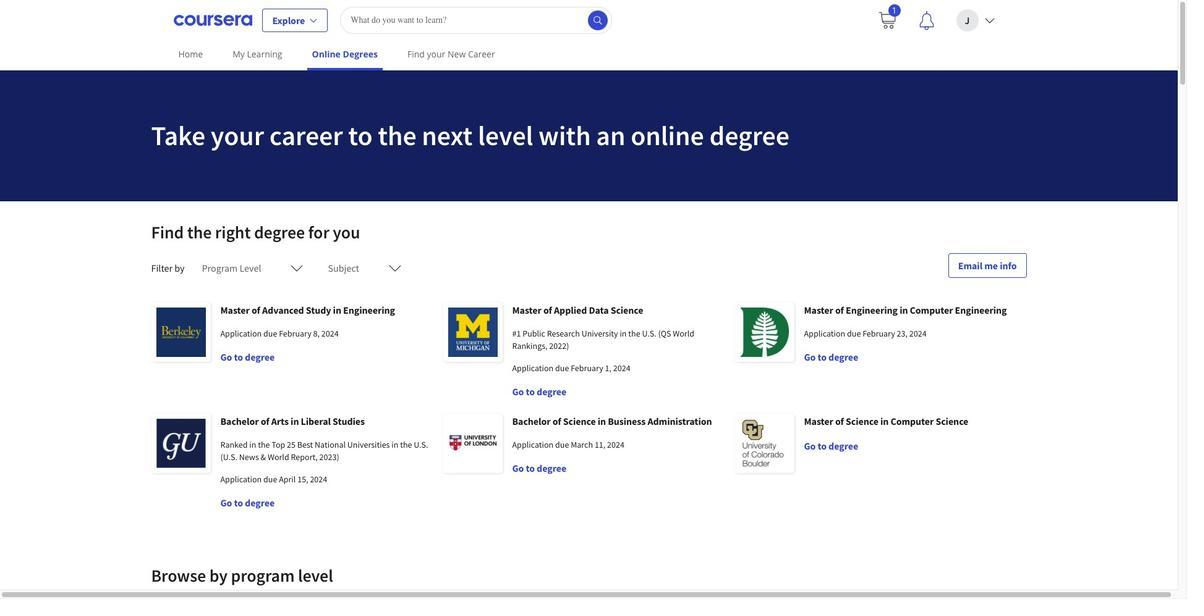 Task type: describe. For each thing, give the bounding box(es) containing it.
23,
[[897, 328, 908, 340]]

level
[[240, 262, 261, 275]]

0 horizontal spatial level
[[298, 565, 333, 588]]

master for master of advanced study in engineering
[[221, 304, 250, 317]]

find your new career
[[408, 48, 495, 60]]

your for take
[[211, 119, 264, 153]]

to right career
[[348, 119, 373, 153]]

administration
[[648, 416, 712, 428]]

due for science
[[555, 440, 569, 451]]

2024 right 15,
[[310, 474, 327, 486]]

new
[[448, 48, 466, 60]]

take your career to the next level with an online degree
[[151, 119, 790, 153]]

the left right
[[187, 221, 212, 244]]

university
[[582, 328, 618, 340]]

online degrees link
[[307, 40, 383, 71]]

world inside #1 public research university in the u.s. (qs world rankings, 2022)
[[673, 328, 695, 340]]

for
[[308, 221, 330, 244]]

career
[[468, 48, 495, 60]]

j button
[[947, 0, 1005, 40]]

2023)
[[320, 452, 339, 463]]

career
[[269, 119, 343, 153]]

u.s. inside ranked in the top 25 best national universities in the u.s. (u.s. news & world report, 2023)
[[414, 440, 428, 451]]

explore button
[[262, 8, 328, 32]]

#1 public research university in the u.s. (qs world rankings, 2022)
[[512, 328, 695, 352]]

shopping cart: 1 item element
[[877, 4, 901, 30]]

an
[[596, 119, 626, 153]]

applied
[[554, 304, 587, 317]]

report,
[[291, 452, 318, 463]]

find your new career link
[[403, 40, 500, 68]]

university of london image
[[443, 414, 503, 474]]

1,
[[605, 363, 612, 374]]

the inside #1 public research university in the u.s. (qs world rankings, 2022)
[[629, 328, 641, 340]]

national
[[315, 440, 346, 451]]

application due april 15, 2024
[[221, 474, 327, 486]]

you
[[333, 221, 360, 244]]

due for advanced
[[263, 328, 277, 340]]

go right university of colorado boulder image
[[804, 440, 816, 453]]

in inside #1 public research university in the u.s. (qs world rankings, 2022)
[[620, 328, 627, 340]]

What do you want to learn? text field
[[340, 6, 612, 34]]

(qs
[[658, 328, 671, 340]]

#1
[[512, 328, 521, 340]]

april
[[279, 474, 296, 486]]

online
[[312, 48, 341, 60]]

top
[[272, 440, 285, 451]]

application due march 11, 2024
[[512, 440, 625, 451]]

2024 for in
[[322, 328, 339, 340]]

25
[[287, 440, 296, 451]]

2022)
[[549, 341, 569, 352]]

filter by
[[151, 262, 185, 275]]

browse
[[151, 565, 206, 588]]

j
[[965, 14, 970, 26]]

degrees
[[343, 48, 378, 60]]

due down the 2022)
[[555, 363, 569, 374]]

with
[[539, 119, 591, 153]]

application due february 23, 2024
[[804, 328, 927, 340]]

business
[[608, 416, 646, 428]]

of for master of advanced study in engineering
[[252, 304, 260, 317]]

master of engineering in computer engineering
[[804, 304, 1007, 317]]

next
[[422, 119, 473, 153]]

go to degree down application due february 8, 2024
[[221, 351, 275, 364]]

1 link
[[867, 0, 907, 40]]

to down application due february 8, 2024
[[234, 351, 243, 364]]

to right university of colorado boulder image
[[818, 440, 827, 453]]

to down rankings, on the left
[[526, 386, 535, 398]]

master of science in computer science
[[804, 416, 969, 428]]

home
[[178, 48, 203, 60]]

studies
[[333, 416, 365, 428]]

u.s. inside #1 public research university in the u.s. (qs world rankings, 2022)
[[642, 328, 657, 340]]

to down application due february 23, 2024
[[818, 351, 827, 364]]

university of california, berkeley image
[[151, 303, 211, 362]]

subject button
[[321, 254, 409, 283]]

explore
[[272, 14, 305, 26]]

go to degree down application due february 1, 2024
[[512, 386, 567, 398]]

of for master of science in computer science
[[836, 416, 844, 428]]

home link
[[173, 40, 208, 68]]

rankings,
[[512, 341, 548, 352]]

of for master of engineering in computer engineering
[[836, 304, 844, 317]]

(u.s.
[[221, 452, 238, 463]]

go down rankings, on the left
[[512, 386, 524, 398]]

arts
[[271, 416, 289, 428]]

due for engineering
[[847, 328, 861, 340]]

of for bachelor of science in business administration
[[553, 416, 561, 428]]

go right dartmouth college image
[[804, 351, 816, 364]]

my
[[233, 48, 245, 60]]

march
[[571, 440, 593, 451]]

go to degree down application due february 23, 2024
[[804, 351, 859, 364]]

georgetown university image
[[151, 414, 211, 474]]

february for advanced
[[279, 328, 312, 340]]

15,
[[298, 474, 308, 486]]

my learning link
[[228, 40, 287, 68]]

to down application due march 11, 2024
[[526, 463, 535, 475]]

application due february 1, 2024
[[512, 363, 631, 374]]

by for filter
[[175, 262, 185, 275]]

of for master of applied data science
[[544, 304, 552, 317]]



Task type: vqa. For each thing, say whether or not it's contained in the screenshot.
Administration
yes



Task type: locate. For each thing, give the bounding box(es) containing it.
0 horizontal spatial bachelor
[[221, 416, 259, 428]]

&
[[261, 452, 266, 463]]

find up filter by
[[151, 221, 184, 244]]

1 horizontal spatial find
[[408, 48, 425, 60]]

0 horizontal spatial u.s.
[[414, 440, 428, 451]]

2 horizontal spatial february
[[863, 328, 895, 340]]

info
[[1000, 260, 1017, 272]]

2024 right '11,'
[[607, 440, 625, 451]]

0 horizontal spatial find
[[151, 221, 184, 244]]

liberal
[[301, 416, 331, 428]]

find the right degree for you
[[151, 221, 360, 244]]

1 vertical spatial computer
[[891, 416, 934, 428]]

february left 23,
[[863, 328, 895, 340]]

my learning
[[233, 48, 282, 60]]

application down news
[[221, 474, 262, 486]]

your
[[427, 48, 446, 60], [211, 119, 264, 153]]

1 horizontal spatial engineering
[[846, 304, 898, 317]]

0 vertical spatial find
[[408, 48, 425, 60]]

application right university of california, berkeley image
[[221, 328, 262, 340]]

go to degree down application due march 11, 2024
[[512, 463, 567, 475]]

master
[[221, 304, 250, 317], [512, 304, 542, 317], [804, 304, 834, 317], [804, 416, 834, 428]]

universities
[[347, 440, 390, 451]]

8,
[[313, 328, 320, 340]]

computer for science
[[891, 416, 934, 428]]

go to degree down master of science in computer science
[[804, 440, 859, 453]]

coursera image
[[173, 10, 252, 30]]

data
[[589, 304, 609, 317]]

of
[[252, 304, 260, 317], [544, 304, 552, 317], [836, 304, 844, 317], [261, 416, 269, 428], [553, 416, 561, 428], [836, 416, 844, 428]]

go to degree down application due april 15, 2024
[[221, 497, 275, 510]]

1 horizontal spatial by
[[209, 565, 228, 588]]

go right university of california, berkeley image
[[221, 351, 232, 364]]

best
[[297, 440, 313, 451]]

program
[[202, 262, 238, 275]]

email
[[959, 260, 983, 272]]

1 vertical spatial your
[[211, 119, 264, 153]]

take
[[151, 119, 205, 153]]

1 vertical spatial world
[[268, 452, 289, 463]]

2024 for computer
[[910, 328, 927, 340]]

master down program level
[[221, 304, 250, 317]]

find for find the right degree for you
[[151, 221, 184, 244]]

browse by program level
[[151, 565, 333, 588]]

master up application due february 23, 2024
[[804, 304, 834, 317]]

master for master of science in computer science
[[804, 416, 834, 428]]

application for bachelor of science in business administration
[[512, 440, 554, 451]]

to
[[348, 119, 373, 153], [234, 351, 243, 364], [818, 351, 827, 364], [526, 386, 535, 398], [818, 440, 827, 453], [526, 463, 535, 475], [234, 497, 243, 510]]

study
[[306, 304, 331, 317]]

3 engineering from the left
[[955, 304, 1007, 317]]

1 vertical spatial find
[[151, 221, 184, 244]]

the left next
[[378, 119, 417, 153]]

engineering for in
[[955, 304, 1007, 317]]

by
[[175, 262, 185, 275], [209, 565, 228, 588]]

world down top
[[268, 452, 289, 463]]

february left 1,
[[571, 363, 604, 374]]

the
[[378, 119, 417, 153], [187, 221, 212, 244], [629, 328, 641, 340], [258, 440, 270, 451], [400, 440, 412, 451]]

application for master of engineering in computer engineering
[[804, 328, 846, 340]]

filter
[[151, 262, 173, 275]]

ranked in the top 25 best national universities in the u.s. (u.s. news & world report, 2023)
[[221, 440, 428, 463]]

0 vertical spatial u.s.
[[642, 328, 657, 340]]

application
[[221, 328, 262, 340], [804, 328, 846, 340], [512, 363, 554, 374], [512, 440, 554, 451], [221, 474, 262, 486]]

0 horizontal spatial february
[[279, 328, 312, 340]]

learning
[[247, 48, 282, 60]]

dartmouth college image
[[735, 303, 794, 362]]

me
[[985, 260, 998, 272]]

bachelor
[[221, 416, 259, 428], [512, 416, 551, 428]]

science
[[611, 304, 644, 317], [563, 416, 596, 428], [846, 416, 879, 428], [936, 416, 969, 428]]

bachelor for bachelor of science in business administration
[[512, 416, 551, 428]]

1 vertical spatial by
[[209, 565, 228, 588]]

2024 right '8,'
[[322, 328, 339, 340]]

0 vertical spatial computer
[[910, 304, 953, 317]]

master of advanced study in engineering
[[221, 304, 395, 317]]

u.s. left university of london image
[[414, 440, 428, 451]]

u.s. left (qs at the bottom right of page
[[642, 328, 657, 340]]

your for find
[[427, 48, 446, 60]]

february
[[279, 328, 312, 340], [863, 328, 895, 340], [571, 363, 604, 374]]

right
[[215, 221, 251, 244]]

find left new
[[408, 48, 425, 60]]

find
[[408, 48, 425, 60], [151, 221, 184, 244]]

bachelor for bachelor of arts in liberal studies
[[221, 416, 259, 428]]

1 engineering from the left
[[343, 304, 395, 317]]

university of michigan image
[[443, 303, 503, 362]]

application for master of advanced study in engineering
[[221, 328, 262, 340]]

go down (u.s.
[[221, 497, 232, 510]]

1 horizontal spatial february
[[571, 363, 604, 374]]

bachelor up ranked
[[221, 416, 259, 428]]

level right next
[[478, 119, 533, 153]]

ranked
[[221, 440, 248, 451]]

engineering for study
[[343, 304, 395, 317]]

in
[[333, 304, 341, 317], [900, 304, 908, 317], [620, 328, 627, 340], [291, 416, 299, 428], [598, 416, 606, 428], [881, 416, 889, 428], [249, 440, 256, 451], [392, 440, 399, 451]]

0 horizontal spatial world
[[268, 452, 289, 463]]

bachelor of science in business administration
[[512, 416, 712, 428]]

1 bachelor from the left
[[221, 416, 259, 428]]

0 vertical spatial level
[[478, 119, 533, 153]]

computer
[[910, 304, 953, 317], [891, 416, 934, 428]]

go to degree
[[221, 351, 275, 364], [804, 351, 859, 364], [512, 386, 567, 398], [804, 440, 859, 453], [512, 463, 567, 475], [221, 497, 275, 510]]

february left '8,'
[[279, 328, 312, 340]]

february for engineering
[[863, 328, 895, 340]]

11,
[[595, 440, 606, 451]]

your right "take"
[[211, 119, 264, 153]]

application left march
[[512, 440, 554, 451]]

None search field
[[340, 6, 612, 34]]

program
[[231, 565, 295, 588]]

list
[[146, 593, 1032, 600]]

0 vertical spatial by
[[175, 262, 185, 275]]

go right university of london image
[[512, 463, 524, 475]]

1 horizontal spatial world
[[673, 328, 695, 340]]

0 vertical spatial your
[[427, 48, 446, 60]]

master up public
[[512, 304, 542, 317]]

degree
[[710, 119, 790, 153], [254, 221, 305, 244], [245, 351, 275, 364], [829, 351, 859, 364], [537, 386, 567, 398], [829, 440, 859, 453], [537, 463, 567, 475], [245, 497, 275, 510]]

by right filter
[[175, 262, 185, 275]]

online
[[631, 119, 704, 153]]

0 horizontal spatial your
[[211, 119, 264, 153]]

the up "&"
[[258, 440, 270, 451]]

the left (qs at the bottom right of page
[[629, 328, 641, 340]]

bachelor up application due march 11, 2024
[[512, 416, 551, 428]]

the right universities
[[400, 440, 412, 451]]

research
[[547, 328, 580, 340]]

computer for engineering
[[910, 304, 953, 317]]

master right university of colorado boulder image
[[804, 416, 834, 428]]

world right (qs at the bottom right of page
[[673, 328, 695, 340]]

1
[[892, 4, 897, 16]]

by for browse
[[209, 565, 228, 588]]

0 horizontal spatial engineering
[[343, 304, 395, 317]]

1 vertical spatial u.s.
[[414, 440, 428, 451]]

2 horizontal spatial engineering
[[955, 304, 1007, 317]]

1 horizontal spatial u.s.
[[642, 328, 657, 340]]

your left new
[[427, 48, 446, 60]]

due left march
[[555, 440, 569, 451]]

to down application due april 15, 2024
[[234, 497, 243, 510]]

1 horizontal spatial level
[[478, 119, 533, 153]]

1 vertical spatial level
[[298, 565, 333, 588]]

world inside ranked in the top 25 best national universities in the u.s. (u.s. news & world report, 2023)
[[268, 452, 289, 463]]

email me info
[[959, 260, 1017, 272]]

application down rankings, on the left
[[512, 363, 554, 374]]

engineering up application due february 23, 2024
[[846, 304, 898, 317]]

application right dartmouth college image
[[804, 328, 846, 340]]

program level
[[202, 262, 261, 275]]

engineering
[[343, 304, 395, 317], [846, 304, 898, 317], [955, 304, 1007, 317]]

2024 for business
[[607, 440, 625, 451]]

u.s.
[[642, 328, 657, 340], [414, 440, 428, 451]]

application due february 8, 2024
[[221, 328, 339, 340]]

find for find your new career
[[408, 48, 425, 60]]

email me info button
[[949, 254, 1027, 278]]

master of applied data science
[[512, 304, 644, 317]]

engineering down email me info
[[955, 304, 1007, 317]]

by right browse
[[209, 565, 228, 588]]

0 vertical spatial world
[[673, 328, 695, 340]]

public
[[523, 328, 545, 340]]

2024 right 1,
[[613, 363, 631, 374]]

2024 right 23,
[[910, 328, 927, 340]]

due left 23,
[[847, 328, 861, 340]]

find inside "find your new career" link
[[408, 48, 425, 60]]

program level button
[[195, 254, 311, 283]]

level
[[478, 119, 533, 153], [298, 565, 333, 588]]

subject
[[328, 262, 359, 275]]

master for master of applied data science
[[512, 304, 542, 317]]

1 horizontal spatial your
[[427, 48, 446, 60]]

due left april
[[263, 474, 277, 486]]

level right program
[[298, 565, 333, 588]]

2 bachelor from the left
[[512, 416, 551, 428]]

0 horizontal spatial by
[[175, 262, 185, 275]]

master for master of engineering in computer engineering
[[804, 304, 834, 317]]

university of colorado boulder image
[[735, 414, 794, 474]]

news
[[239, 452, 259, 463]]

of for bachelor of arts in liberal studies
[[261, 416, 269, 428]]

online degrees
[[312, 48, 378, 60]]

2 engineering from the left
[[846, 304, 898, 317]]

bachelor of arts in liberal studies
[[221, 416, 365, 428]]

due down advanced at left bottom
[[263, 328, 277, 340]]

1 horizontal spatial bachelor
[[512, 416, 551, 428]]

advanced
[[262, 304, 304, 317]]

engineering down subject "popup button"
[[343, 304, 395, 317]]



